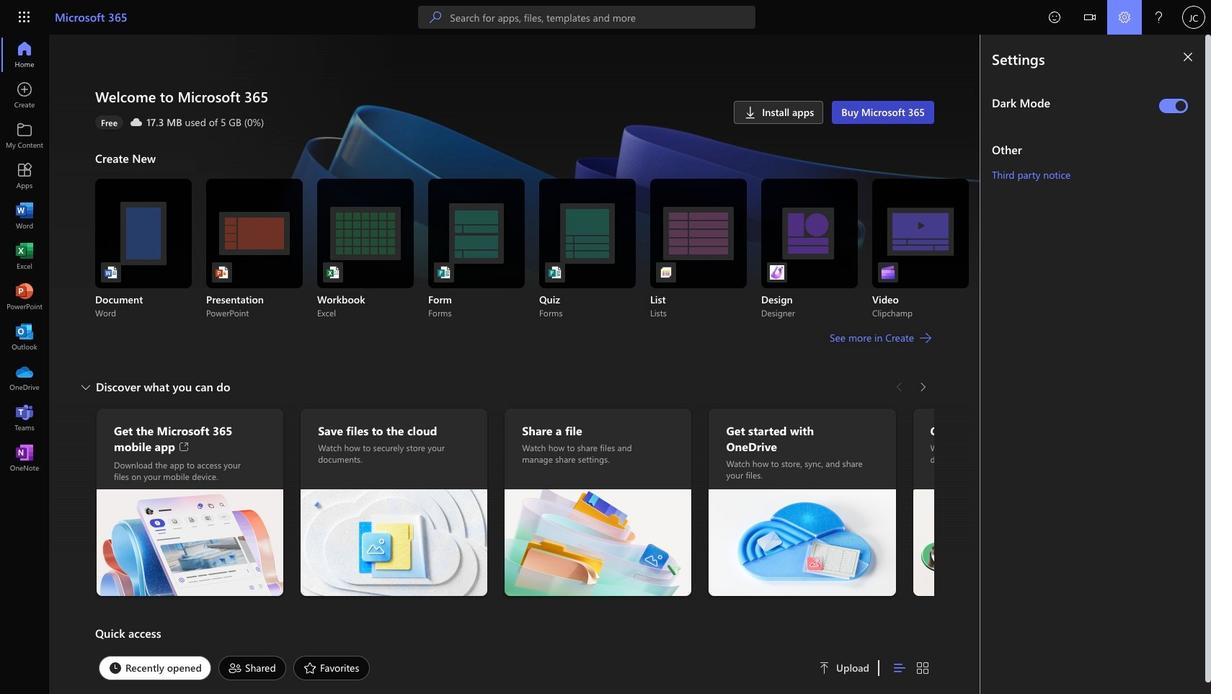 Task type: vqa. For each thing, say whether or not it's contained in the screenshot.
Other element
yes



Task type: locate. For each thing, give the bounding box(es) containing it.
create new element
[[95, 147, 969, 376]]

this account doesn't have a microsoft 365 subscription. click to view your benefits. tooltip
[[95, 115, 123, 130]]

application
[[0, 35, 1105, 694]]

1 region from the left
[[937, 35, 1211, 694]]

banner
[[0, 0, 1211, 37]]

recently opened element
[[99, 656, 211, 681]]

region
[[937, 35, 1211, 694], [980, 35, 1211, 694]]

tab list
[[95, 652, 802, 684]]

my content image
[[17, 128, 32, 143]]

get the microsoft 365 mobile app image
[[97, 490, 283, 596]]

forms survey image
[[437, 265, 451, 280]]

list
[[95, 179, 969, 319]]

share a file image
[[505, 490, 692, 596]]

dark mode element
[[992, 95, 1153, 111]]

get started with onedrive image
[[709, 490, 896, 596]]

onenote image
[[17, 451, 32, 466]]

jc image
[[1182, 6, 1205, 29]]

other element
[[992, 142, 1194, 158]]

tab
[[95, 656, 215, 681], [215, 656, 290, 681], [290, 656, 374, 681]]

home image
[[17, 48, 32, 62]]

None search field
[[418, 6, 756, 29]]

1 tab from the left
[[95, 656, 215, 681]]

2 tab from the left
[[215, 656, 290, 681]]

navigation
[[0, 35, 49, 479]]

onedrive image
[[17, 371, 32, 385]]

powerpoint presentation image
[[215, 265, 229, 280]]

Search box. Suggestions appear as you type. search field
[[450, 6, 756, 29]]

designer design image
[[770, 265, 784, 280], [770, 265, 784, 280]]

3 tab from the left
[[290, 656, 374, 681]]



Task type: describe. For each thing, give the bounding box(es) containing it.
excel workbook image
[[326, 265, 340, 280]]

create image
[[17, 88, 32, 102]]

outlook image
[[17, 330, 32, 345]]

word document image
[[104, 265, 118, 280]]

apps image
[[17, 169, 32, 183]]

teams image
[[17, 411, 32, 425]]

clipchamp video image
[[881, 265, 895, 280]]

new quiz image
[[548, 265, 562, 280]]

lists list image
[[659, 265, 673, 280]]

word image
[[17, 209, 32, 223]]

next image
[[916, 376, 930, 399]]

favorites element
[[293, 656, 370, 681]]

2 region from the left
[[980, 35, 1211, 694]]

collaborate in real time image
[[913, 490, 1103, 596]]

save files to the cloud image
[[301, 490, 488, 596]]

powerpoint image
[[17, 290, 32, 304]]

excel image
[[17, 249, 32, 264]]

shared element
[[218, 656, 286, 681]]



